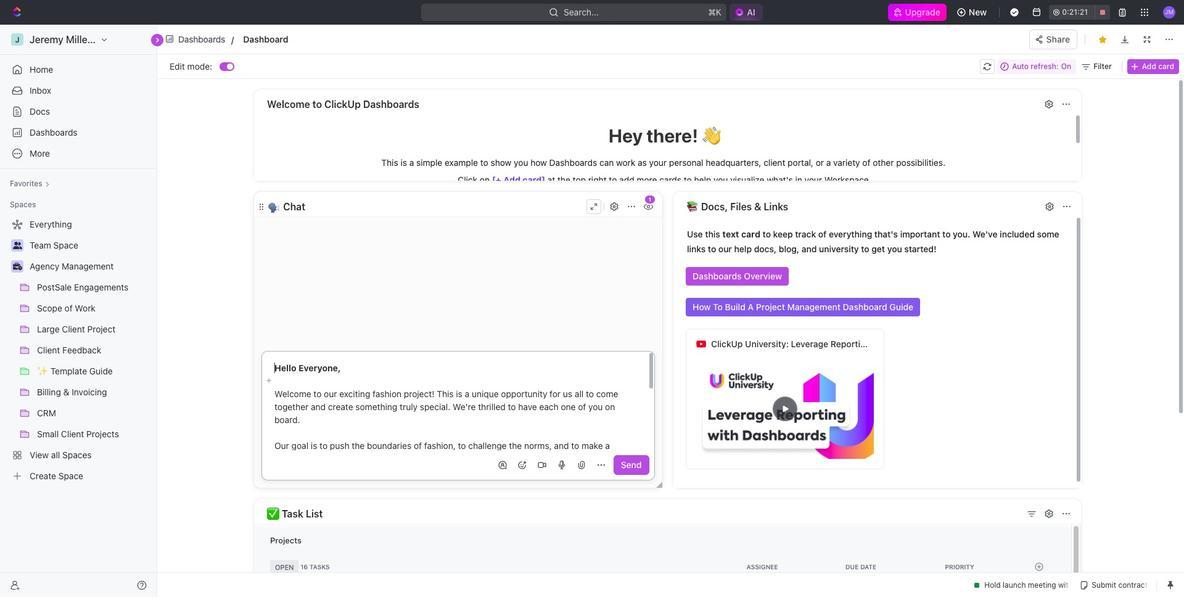 Task type: describe. For each thing, give the bounding box(es) containing it.
board.
[[275, 415, 300, 425]]

that
[[298, 466, 314, 477]]

welcome for welcome to our exciting fashion project! this is a unique opportunity for us all to come together and create something truly special. we're thrilled to have each one of you on board.
[[275, 389, 311, 399]]

1
[[649, 196, 652, 203]]

📚 docs, files & links
[[687, 201, 789, 212]]

fashion
[[373, 389, 402, 399]]

client for small
[[61, 429, 84, 439]]

auto refresh: on
[[1013, 61, 1072, 71]]

📚 docs, files & links button
[[686, 198, 1038, 215]]

this inside welcome to our exciting fashion project! this is a unique opportunity for us all to come together and create something truly special. we're thrilled to have each one of you on board.
[[437, 389, 454, 399]]

0 horizontal spatial on
[[480, 175, 490, 185]]

client feedback
[[37, 345, 101, 355]]

believe
[[402, 453, 431, 464]]

personal
[[669, 157, 704, 168]]

everything link
[[5, 215, 149, 234]]

work
[[616, 157, 636, 168]]

small client projects link
[[37, 424, 149, 444]]

welcome to our exciting fashion project! this is a unique opportunity for us all to come together and create something truly special. we're thrilled to have each one of you on board.
[[275, 389, 621, 425]]

postsale
[[37, 282, 72, 292]]

you left how
[[514, 157, 528, 168]]

projects inside tree
[[86, 429, 119, 439]]

spaces inside view all spaces link
[[62, 450, 92, 460]]

university
[[819, 244, 859, 254]]

0 horizontal spatial card
[[742, 229, 761, 239]]

top
[[573, 175, 586, 185]]

jeremy miller's workspace
[[30, 34, 153, 45]]

priority button
[[912, 563, 1011, 571]]

to inside button
[[313, 99, 322, 110]]

sidebar navigation
[[0, 25, 160, 597]]

some
[[1037, 229, 1060, 239]]

jm button
[[1160, 2, 1180, 22]]

jeremy
[[30, 34, 63, 45]]

more button
[[5, 144, 152, 163]]

add
[[620, 175, 635, 185]]

university:
[[745, 339, 789, 349]]

view
[[30, 450, 49, 460]]

blog,
[[779, 244, 800, 254]]

links
[[764, 201, 789, 212]]

exciting
[[339, 389, 370, 399]]

assignee button
[[715, 563, 813, 571]]

a right or
[[827, 157, 831, 168]]

how
[[531, 157, 547, 168]]

click
[[458, 175, 478, 185]]

that's
[[875, 229, 898, 239]]

docs,
[[754, 244, 777, 254]]

scope of work
[[37, 303, 96, 313]]

great
[[417, 466, 438, 477]]

16 tasks
[[301, 563, 330, 571]]

unique
[[472, 389, 499, 399]]

hello everyone,
[[275, 363, 341, 373]]

power
[[458, 453, 482, 464]]

list
[[306, 508, 323, 519]]

is inside welcome to our exciting fashion project! this is a unique opportunity for us all to come together and create something truly special. we're thrilled to have each one of you on board.
[[456, 389, 463, 399]]

can inside our goal is to push the boundaries of fashion, to challenge the norms, and to make a statement with our designs. we believe in the power of creativity and innovation, and we know that together, we can achieve great things.
[[368, 466, 382, 477]]

tree inside "sidebar" navigation
[[5, 215, 152, 486]]

hey there! 👋
[[609, 125, 721, 146]]

🗣
[[267, 201, 281, 212]]

billing & invoicing
[[37, 387, 107, 397]]

1 horizontal spatial in
[[796, 175, 803, 185]]

favorites button
[[5, 176, 55, 191]]

this is a simple example to show you how dashboards can work as your personal headquarters, client portal, or a variety of other possibilities.
[[382, 157, 948, 168]]

management inside "sidebar" navigation
[[62, 261, 114, 271]]

included
[[1000, 229, 1035, 239]]

filter button
[[1079, 59, 1117, 74]]

all inside welcome to our exciting fashion project! this is a unique opportunity for us all to come together and create something truly special. we're thrilled to have each one of you on board.
[[575, 389, 584, 399]]

goal
[[292, 441, 309, 451]]

⌘k
[[709, 7, 722, 17]]

right
[[588, 175, 607, 185]]

with inside our goal is to push the boundaries of fashion, to challenge the norms, and to make a statement with our designs. we believe in the power of creativity and innovation, and we know that together, we can achieve great things.
[[317, 453, 334, 464]]

how
[[693, 302, 711, 312]]

norms,
[[524, 441, 552, 451]]

and inside welcome to our exciting fashion project! this is a unique opportunity for us all to come together and create something truly special. we're thrilled to have each one of you on board.
[[311, 402, 326, 412]]

clickup inside button
[[324, 99, 361, 110]]

to
[[713, 302, 723, 312]]

links
[[687, 244, 706, 254]]

have
[[518, 402, 537, 412]]

a inside welcome to our exciting fashion project! this is a unique opportunity for us all to come together and create something truly special. we're thrilled to have each one of you on board.
[[465, 389, 470, 399]]

everything
[[30, 219, 72, 230]]

scope of work link
[[37, 299, 149, 318]]

billing & invoicing link
[[37, 383, 149, 402]]

and down "norms,"
[[534, 453, 549, 464]]

0 vertical spatial this
[[382, 157, 398, 168]]

clickup university: leverage reporting with dashboards
[[711, 339, 942, 349]]

to keep track of everything that's important to you. we've included some links to our help docs, blog, and university to get you started!
[[687, 229, 1062, 254]]

search...
[[564, 7, 599, 17]]

you down "headquarters,"
[[714, 175, 728, 185]]

due
[[846, 563, 859, 571]]

the up things.
[[442, 453, 455, 464]]

other
[[873, 157, 894, 168]]

headquarters,
[[706, 157, 762, 168]]

workspace.
[[825, 175, 872, 185]]

client inside client feedback link
[[37, 345, 60, 355]]

auto
[[1013, 61, 1029, 71]]

started!
[[905, 244, 937, 254]]

hello
[[275, 363, 296, 373]]

each
[[540, 402, 559, 412]]

dashboards inside button
[[363, 99, 420, 110]]

one
[[561, 402, 576, 412]]

project!
[[404, 389, 435, 399]]

and up innovation,
[[554, 441, 569, 451]]

send
[[621, 460, 642, 470]]

1 button
[[644, 194, 657, 213]]

date
[[861, 563, 877, 571]]

1 vertical spatial management
[[788, 302, 841, 312]]

1 vertical spatial at
[[548, 175, 555, 185]]

send button
[[614, 455, 649, 475]]

share button
[[1030, 29, 1078, 49]]

0 horizontal spatial add
[[504, 175, 521, 185]]

of down challenge
[[484, 453, 492, 464]]

what's
[[767, 175, 793, 185]]

for
[[550, 389, 561, 399]]

in inside our goal is to push the boundaries of fashion, to challenge the norms, and to make a statement with our designs. we believe in the power of creativity and innovation, and we know that together, we can achieve great things.
[[433, 453, 440, 464]]

small
[[37, 429, 59, 439]]

welcome for welcome to clickup dashboards
[[267, 99, 310, 110]]

agency management
[[30, 261, 114, 271]]

the up creativity
[[509, 441, 522, 451]]

jeremy miller's workspace, , element
[[11, 33, 23, 46]]

0 vertical spatial we
[[614, 453, 625, 464]]

ai button
[[730, 4, 763, 21]]



Task type: vqa. For each thing, say whether or not it's contained in the screenshot.
subtasks
no



Task type: locate. For each thing, give the bounding box(es) containing it.
client for large
[[62, 324, 85, 334]]

truly
[[400, 402, 418, 412]]

1 vertical spatial help
[[735, 244, 752, 254]]

0 vertical spatial with
[[873, 339, 891, 349]]

client feedback link
[[37, 341, 149, 360]]

our inside welcome to our exciting fashion project! this is a unique opportunity for us all to come together and create something truly special. we're thrilled to have each one of you on board.
[[324, 389, 337, 399]]

create space link
[[5, 466, 149, 486]]

0 vertical spatial project
[[756, 302, 785, 312]]

1 vertical spatial clickup
[[711, 339, 743, 349]]

👋
[[702, 125, 721, 146]]

16 tasks button
[[299, 563, 334, 571]]

in down portal,
[[796, 175, 803, 185]]

know
[[275, 466, 296, 477]]

0 horizontal spatial all
[[51, 450, 60, 460]]

together
[[275, 402, 309, 412]]

1 vertical spatial space
[[58, 471, 83, 481]]

large client project
[[37, 324, 116, 334]]

of right track
[[819, 229, 827, 239]]

on inside welcome to our exciting fashion project! this is a unique opportunity for us all to come together and create something truly special. we're thrilled to have each one of you on board.
[[605, 402, 615, 412]]

management down the team space link
[[62, 261, 114, 271]]

0 vertical spatial management
[[62, 261, 114, 271]]

the up designs.
[[352, 441, 365, 451]]

0 horizontal spatial help
[[694, 175, 712, 185]]

help inside to keep track of everything that's important to you. we've included some links to our help docs, blog, and university to get you started!
[[735, 244, 752, 254]]

a up we're
[[465, 389, 470, 399]]

and down make
[[597, 453, 612, 464]]

can down designs.
[[368, 466, 382, 477]]

project inside tree
[[87, 324, 116, 334]]

1 vertical spatial all
[[51, 450, 60, 460]]

0 horizontal spatial we
[[354, 466, 366, 477]]

create space
[[30, 471, 83, 481]]

jm
[[1165, 8, 1174, 16]]

we down designs.
[[354, 466, 366, 477]]

0 vertical spatial space
[[53, 240, 78, 250]]

client
[[62, 324, 85, 334], [37, 345, 60, 355], [61, 429, 84, 439]]

new
[[969, 7, 987, 17]]

1 vertical spatial in
[[433, 453, 440, 464]]

1 horizontal spatial at
[[1076, 30, 1083, 40]]

management up the leverage
[[788, 302, 841, 312]]

show
[[491, 157, 512, 168]]

0 horizontal spatial clickup
[[324, 99, 361, 110]]

of inside welcome to our exciting fashion project! this is a unique opportunity for us all to come together and create something truly special. we're thrilled to have each one of you on board.
[[578, 402, 586, 412]]

projects down crm link
[[86, 429, 119, 439]]

your right as
[[649, 157, 667, 168]]

client up client feedback
[[62, 324, 85, 334]]

add inside "button"
[[1143, 61, 1157, 71]]

[+
[[492, 175, 502, 185]]

on left [+
[[480, 175, 490, 185]]

possibilities.
[[897, 157, 946, 168]]

you right get
[[888, 244, 902, 254]]

space for team space
[[53, 240, 78, 250]]

more
[[30, 148, 50, 159]]

1 horizontal spatial &
[[755, 201, 762, 212]]

0 horizontal spatial with
[[317, 453, 334, 464]]

dashboards link up mode:
[[162, 30, 230, 48]]

0 horizontal spatial can
[[368, 466, 382, 477]]

welcome
[[267, 99, 310, 110], [275, 389, 311, 399]]

of left "work"
[[65, 303, 73, 313]]

build
[[725, 302, 746, 312]]

in down fashion,
[[433, 453, 440, 464]]

1 horizontal spatial help
[[735, 244, 752, 254]]

0 vertical spatial all
[[575, 389, 584, 399]]

1 horizontal spatial projects
[[270, 536, 302, 545]]

get
[[872, 244, 885, 254]]

large client project link
[[37, 320, 149, 339]]

1 horizontal spatial all
[[575, 389, 584, 399]]

due date button
[[813, 563, 912, 571]]

guide inside tree
[[89, 366, 113, 376]]

1 vertical spatial we
[[354, 466, 366, 477]]

this
[[382, 157, 398, 168], [437, 389, 454, 399]]

push
[[330, 441, 350, 451]]

docs,
[[701, 201, 728, 212]]

welcome inside welcome to our exciting fashion project! this is a unique opportunity for us all to come together and create something truly special. we're thrilled to have each one of you on board.
[[275, 389, 311, 399]]

add down the clickup logo
[[1143, 61, 1157, 71]]

0 horizontal spatial spaces
[[10, 200, 36, 209]]

✨ template guide link
[[37, 362, 149, 381]]

of inside to keep track of everything that's important to you. we've included some links to our help docs, blog, and university to get you started!
[[819, 229, 827, 239]]

achieve
[[385, 466, 415, 477]]

1 vertical spatial is
[[456, 389, 463, 399]]

1 vertical spatial projects
[[270, 536, 302, 545]]

0 horizontal spatial dashboards link
[[5, 123, 152, 143]]

you inside to keep track of everything that's important to you. we've included some links to our help docs, blog, and university to get you started!
[[888, 244, 902, 254]]

client down large
[[37, 345, 60, 355]]

of up believe
[[414, 441, 422, 451]]

user group image
[[13, 242, 22, 249]]

2 vertical spatial our
[[336, 453, 349, 464]]

1 vertical spatial guide
[[89, 366, 113, 376]]

help down the text
[[735, 244, 752, 254]]

clickup logo image
[[1123, 30, 1178, 41]]

0 horizontal spatial &
[[63, 387, 69, 397]]

2 vertical spatial is
[[311, 441, 317, 451]]

task
[[282, 508, 303, 519]]

1 vertical spatial can
[[368, 466, 382, 477]]

welcome to clickup dashboards button
[[267, 96, 1038, 113]]

0 vertical spatial projects
[[86, 429, 119, 439]]

1 vertical spatial spaces
[[62, 450, 92, 460]]

with
[[873, 339, 891, 349], [317, 453, 334, 464]]

the left top
[[558, 175, 571, 185]]

tree
[[5, 215, 152, 486]]

dashboards inside "sidebar" navigation
[[30, 127, 77, 138]]

on
[[1062, 61, 1072, 71]]

with up together,
[[317, 453, 334, 464]]

0 vertical spatial our
[[719, 244, 732, 254]]

team
[[30, 240, 51, 250]]

0 horizontal spatial at
[[548, 175, 555, 185]]

everything
[[829, 229, 873, 239]]

is left simple
[[401, 157, 407, 168]]

dashboards link up the more dropdown button
[[5, 123, 152, 143]]

space down view all spaces link
[[58, 471, 83, 481]]

1 horizontal spatial can
[[600, 157, 614, 168]]

📚
[[687, 201, 699, 212]]

guide right dashboard
[[890, 302, 914, 312]]

variety
[[834, 157, 860, 168]]

our up "create"
[[324, 389, 337, 399]]

0 vertical spatial help
[[694, 175, 712, 185]]

welcome to clickup dashboards
[[267, 99, 420, 110]]

client inside large client project link
[[62, 324, 85, 334]]

1 vertical spatial welcome
[[275, 389, 311, 399]]

1 vertical spatial project
[[87, 324, 116, 334]]

leverage
[[791, 339, 829, 349]]

you down come
[[589, 402, 603, 412]]

add right [+
[[504, 175, 521, 185]]

we're
[[453, 402, 476, 412]]

our inside our goal is to push the boundaries of fashion, to challenge the norms, and to make a statement with our designs. we believe in the power of creativity and innovation, and we know that together, we can achieve great things.
[[336, 453, 349, 464]]

track
[[795, 229, 816, 239]]

opportunity
[[501, 389, 548, 399]]

more
[[637, 175, 657, 185]]

we right innovation,
[[614, 453, 625, 464]]

and inside to keep track of everything that's important to you. we've included some links to our help docs, blog, and university to get you started!
[[802, 244, 817, 254]]

0 vertical spatial client
[[62, 324, 85, 334]]

keep
[[773, 229, 793, 239]]

come
[[596, 389, 618, 399]]

card right the text
[[742, 229, 761, 239]]

this left simple
[[382, 157, 398, 168]]

0 horizontal spatial guide
[[89, 366, 113, 376]]

0 vertical spatial at
[[1076, 30, 1083, 40]]

1 vertical spatial dashboards link
[[5, 123, 152, 143]]

a right make
[[605, 441, 610, 451]]

0 vertical spatial your
[[649, 157, 667, 168]]

1 vertical spatial on
[[605, 402, 615, 412]]

your down or
[[805, 175, 822, 185]]

0 horizontal spatial this
[[382, 157, 398, 168]]

at right card]
[[548, 175, 555, 185]]

scope
[[37, 303, 62, 313]]

challenge
[[468, 441, 507, 451]]

1 vertical spatial client
[[37, 345, 60, 355]]

this up special.
[[437, 389, 454, 399]]

home link
[[5, 60, 152, 80]]

you
[[514, 157, 528, 168], [714, 175, 728, 185], [888, 244, 902, 254], [589, 402, 603, 412]]

0 vertical spatial clickup
[[324, 99, 361, 110]]

is right goal
[[311, 441, 317, 451]]

add
[[1143, 61, 1157, 71], [504, 175, 521, 185]]

card inside "button"
[[1159, 61, 1175, 71]]

0:21:21 button
[[1050, 5, 1111, 20]]

client up view all spaces link
[[61, 429, 84, 439]]

1 vertical spatial our
[[324, 389, 337, 399]]

& right billing
[[63, 387, 69, 397]]

& inside billing & invoicing link
[[63, 387, 69, 397]]

how to build a project management dashboard guide
[[693, 302, 914, 312]]

1 vertical spatial this
[[437, 389, 454, 399]]

space for create space
[[58, 471, 83, 481]]

projects down the task
[[270, 536, 302, 545]]

all inside tree
[[51, 450, 60, 460]]

2 horizontal spatial is
[[456, 389, 463, 399]]

✅ task list
[[267, 508, 323, 519]]

you inside welcome to our exciting fashion project! this is a unique opportunity for us all to come together and create something truly special. we're thrilled to have each one of you on board.
[[589, 402, 603, 412]]

card]
[[523, 175, 546, 185]]

2 vertical spatial client
[[61, 429, 84, 439]]

0 horizontal spatial management
[[62, 261, 114, 271]]

business time image
[[13, 263, 22, 270]]

and left "create"
[[311, 402, 326, 412]]

tree containing everything
[[5, 215, 152, 486]]

project
[[756, 302, 785, 312], [87, 324, 116, 334]]

1 horizontal spatial clickup
[[711, 339, 743, 349]]

make
[[582, 441, 603, 451]]

0 vertical spatial on
[[480, 175, 490, 185]]

team space
[[30, 240, 78, 250]]

template
[[50, 366, 87, 376]]

of left other
[[863, 157, 871, 168]]

innovation,
[[551, 453, 594, 464]]

files
[[731, 201, 752, 212]]

1:07
[[1085, 30, 1101, 40]]

reporting
[[831, 339, 871, 349]]

as
[[638, 157, 647, 168]]

0 horizontal spatial projects
[[86, 429, 119, 439]]

0 horizontal spatial in
[[433, 453, 440, 464]]

card down the clickup logo
[[1159, 61, 1175, 71]]

1 vertical spatial with
[[317, 453, 334, 464]]

our
[[275, 441, 289, 451]]

& inside the 📚 docs, files & links button
[[755, 201, 762, 212]]

is up we're
[[456, 389, 463, 399]]

0 vertical spatial in
[[796, 175, 803, 185]]

1 horizontal spatial this
[[437, 389, 454, 399]]

favorites
[[10, 179, 42, 188]]

🗣 chat button
[[267, 198, 582, 215]]

and down track
[[802, 244, 817, 254]]

our
[[719, 244, 732, 254], [324, 389, 337, 399], [336, 453, 349, 464]]

we've
[[973, 229, 998, 239]]

🗣 chat
[[267, 201, 305, 212]]

✨
[[37, 366, 48, 376]]

1 horizontal spatial we
[[614, 453, 625, 464]]

of right one
[[578, 402, 586, 412]]

0 vertical spatial add
[[1143, 61, 1157, 71]]

guide down client feedback link
[[89, 366, 113, 376]]

None text field
[[243, 31, 586, 47]]

our inside to keep track of everything that's important to you. we've included some links to our help docs, blog, and university to get you started!
[[719, 244, 732, 254]]

0 horizontal spatial project
[[87, 324, 116, 334]]

1 horizontal spatial add
[[1143, 61, 1157, 71]]

0 horizontal spatial is
[[311, 441, 317, 451]]

postsale engagements
[[37, 282, 129, 292]]

1 horizontal spatial with
[[873, 339, 891, 349]]

postsale engagements link
[[37, 278, 149, 297]]

0 vertical spatial guide
[[890, 302, 914, 312]]

project down scope of work link
[[87, 324, 116, 334]]

you.
[[953, 229, 971, 239]]

0 vertical spatial spaces
[[10, 200, 36, 209]]

client inside small client projects link
[[61, 429, 84, 439]]

1 horizontal spatial is
[[401, 157, 407, 168]]

project right a
[[756, 302, 785, 312]]

upgrade link
[[888, 4, 947, 21]]

1 horizontal spatial on
[[605, 402, 615, 412]]

important
[[901, 229, 941, 239]]

0 vertical spatial welcome
[[267, 99, 310, 110]]

1 horizontal spatial guide
[[890, 302, 914, 312]]

can left work at the right top of page
[[600, 157, 614, 168]]

space
[[53, 240, 78, 250], [58, 471, 83, 481]]

our down use this text card
[[719, 244, 732, 254]]

all right view
[[51, 450, 60, 460]]

1 horizontal spatial your
[[805, 175, 822, 185]]

space up agency management
[[53, 240, 78, 250]]

help down personal
[[694, 175, 712, 185]]

✅ task list button
[[267, 505, 1021, 523]]

0 horizontal spatial your
[[649, 157, 667, 168]]

1 horizontal spatial card
[[1159, 61, 1175, 71]]

1 horizontal spatial spaces
[[62, 450, 92, 460]]

1 horizontal spatial dashboards link
[[162, 30, 230, 48]]

0 vertical spatial card
[[1159, 61, 1175, 71]]

of inside tree
[[65, 303, 73, 313]]

1 vertical spatial add
[[504, 175, 521, 185]]

filter
[[1094, 61, 1112, 71]]

1 horizontal spatial management
[[788, 302, 841, 312]]

1 vertical spatial your
[[805, 175, 822, 185]]

spaces down small client projects
[[62, 450, 92, 460]]

on down come
[[605, 402, 615, 412]]

a inside our goal is to push the boundaries of fashion, to challenge the norms, and to make a statement with our designs. we believe in the power of creativity and innovation, and we know that together, we can achieve great things.
[[605, 441, 610, 451]]

0 vertical spatial &
[[755, 201, 762, 212]]

our down push
[[336, 453, 349, 464]]

spaces down favorites at the top left
[[10, 200, 36, 209]]

0 vertical spatial is
[[401, 157, 407, 168]]

all right the us
[[575, 389, 584, 399]]

a left simple
[[409, 157, 414, 168]]

overview
[[744, 271, 782, 281]]

welcome inside welcome to clickup dashboards button
[[267, 99, 310, 110]]

dashboards link
[[162, 30, 230, 48], [5, 123, 152, 143]]

& right files
[[755, 201, 762, 212]]

1 vertical spatial card
[[742, 229, 761, 239]]

large
[[37, 324, 60, 334]]

&
[[755, 201, 762, 212], [63, 387, 69, 397]]

1 vertical spatial &
[[63, 387, 69, 397]]

0 vertical spatial can
[[600, 157, 614, 168]]

at left 1:07
[[1076, 30, 1083, 40]]

is inside our goal is to push the boundaries of fashion, to challenge the norms, and to make a statement with our designs. we believe in the power of creativity and innovation, and we know that together, we can achieve great things.
[[311, 441, 317, 451]]

our goal is to push the boundaries of fashion, to challenge the norms, and to make a statement with our designs. we believe in the power of creativity and innovation, and we know that together, we can achieve great things.
[[275, 441, 627, 477]]

1 horizontal spatial project
[[756, 302, 785, 312]]

with right reporting
[[873, 339, 891, 349]]

0 vertical spatial dashboards link
[[162, 30, 230, 48]]



